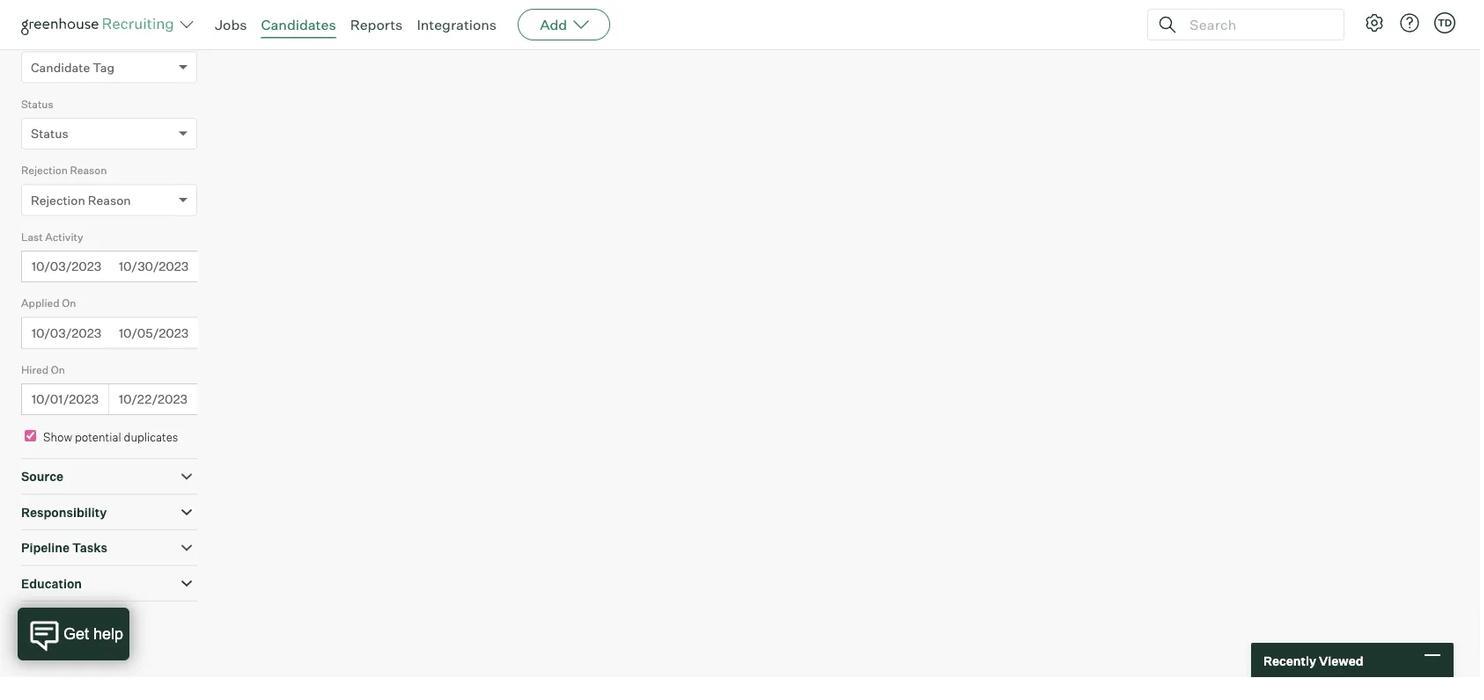 Task type: locate. For each thing, give the bounding box(es) containing it.
10/22/2023
[[119, 392, 188, 408]]

duplicates
[[124, 431, 178, 445]]

tag
[[74, 31, 93, 45], [93, 60, 114, 75]]

status up rejection reason element
[[31, 127, 68, 142]]

1 vertical spatial tag
[[93, 60, 114, 75]]

10/03/2023 for 10/05/2023
[[32, 326, 102, 341]]

on right applied
[[62, 297, 76, 311]]

1 vertical spatial on
[[51, 364, 65, 377]]

add button
[[518, 9, 610, 41]]

1 vertical spatial rejection reason
[[31, 193, 131, 208]]

0 vertical spatial candidate
[[21, 31, 72, 45]]

reports link
[[350, 16, 403, 33]]

10/30/2023
[[119, 259, 189, 275]]

10/01/2023
[[32, 392, 99, 408]]

on right hired
[[51, 364, 65, 377]]

rejection
[[21, 164, 68, 178], [31, 193, 85, 208]]

10/03/2023 down applied on
[[32, 326, 102, 341]]

status down candidate tag element on the top left of the page
[[21, 98, 53, 111]]

hired on
[[21, 364, 65, 377]]

rejection reason
[[21, 164, 107, 178], [31, 193, 131, 208]]

2 10/03/2023 from the top
[[32, 326, 102, 341]]

0 vertical spatial rejection
[[21, 164, 68, 178]]

reset filters
[[48, 621, 118, 636]]

jobs link
[[215, 16, 247, 33]]

1 vertical spatial 10/03/2023
[[32, 326, 102, 341]]

reset filters button
[[21, 612, 127, 645]]

0 vertical spatial rejection reason
[[21, 164, 107, 178]]

candidate
[[21, 31, 72, 45], [31, 60, 90, 75]]

rejection reason down status element
[[21, 164, 107, 178]]

0 vertical spatial on
[[62, 297, 76, 311]]

10/03/2023
[[32, 259, 102, 275], [32, 326, 102, 341]]

status
[[21, 98, 53, 111], [31, 127, 68, 142]]

last activity
[[21, 231, 83, 244]]

1 vertical spatial rejection
[[31, 193, 85, 208]]

reset
[[48, 621, 80, 636]]

0 vertical spatial status
[[21, 98, 53, 111]]

hired
[[21, 364, 49, 377]]

candidates link
[[261, 16, 336, 33]]

applied
[[21, 297, 60, 311]]

10/03/2023 down activity
[[32, 259, 102, 275]]

integrations
[[417, 16, 497, 33]]

Show potential duplicates checkbox
[[25, 431, 36, 443]]

candidate tag
[[21, 31, 93, 45], [31, 60, 114, 75]]

td button
[[1431, 9, 1459, 37]]

status element
[[21, 96, 197, 163]]

on
[[62, 297, 76, 311], [51, 364, 65, 377]]

pipeline tasks
[[21, 541, 108, 557]]

viewed
[[1319, 654, 1364, 669]]

reason
[[70, 164, 107, 178], [88, 193, 131, 208]]

rejection reason up activity
[[31, 193, 131, 208]]

education
[[21, 577, 82, 592]]

show potential duplicates
[[43, 431, 178, 445]]

1 10/03/2023 from the top
[[32, 259, 102, 275]]

0 vertical spatial 10/03/2023
[[32, 259, 102, 275]]

responsibility
[[21, 506, 107, 521]]



Task type: vqa. For each thing, say whether or not it's contained in the screenshot.
the Status:
no



Task type: describe. For each thing, give the bounding box(es) containing it.
pipeline
[[21, 541, 70, 557]]

0 vertical spatial tag
[[74, 31, 93, 45]]

reports
[[350, 16, 403, 33]]

on for 10/03/2023
[[62, 297, 76, 311]]

candidates
[[261, 16, 336, 33]]

filters
[[83, 621, 118, 636]]

activity
[[45, 231, 83, 244]]

tasks
[[72, 541, 108, 557]]

1 vertical spatial candidate tag
[[31, 60, 114, 75]]

1 vertical spatial candidate
[[31, 60, 90, 75]]

source
[[21, 470, 63, 485]]

add
[[540, 16, 567, 33]]

0 vertical spatial candidate tag
[[21, 31, 93, 45]]

0 vertical spatial reason
[[70, 164, 107, 178]]

10/05/2023
[[119, 326, 189, 341]]

td
[[1438, 17, 1452, 29]]

greenhouse recruiting image
[[21, 14, 180, 35]]

td button
[[1434, 12, 1456, 33]]

candidate tag element
[[21, 30, 197, 96]]

recently
[[1264, 654, 1316, 669]]

recently viewed
[[1264, 654, 1364, 669]]

1 vertical spatial reason
[[88, 193, 131, 208]]

last
[[21, 231, 43, 244]]

show
[[43, 431, 72, 445]]

potential
[[75, 431, 121, 445]]

applied on
[[21, 297, 76, 311]]

Search text field
[[1185, 12, 1328, 37]]

1 vertical spatial status
[[31, 127, 68, 142]]

integrations link
[[417, 16, 497, 33]]

on for 10/01/2023
[[51, 364, 65, 377]]

configure image
[[1364, 12, 1385, 33]]

10/03/2023 for 10/30/2023
[[32, 259, 102, 275]]

jobs
[[215, 16, 247, 33]]

rejection reason element
[[21, 163, 197, 229]]



